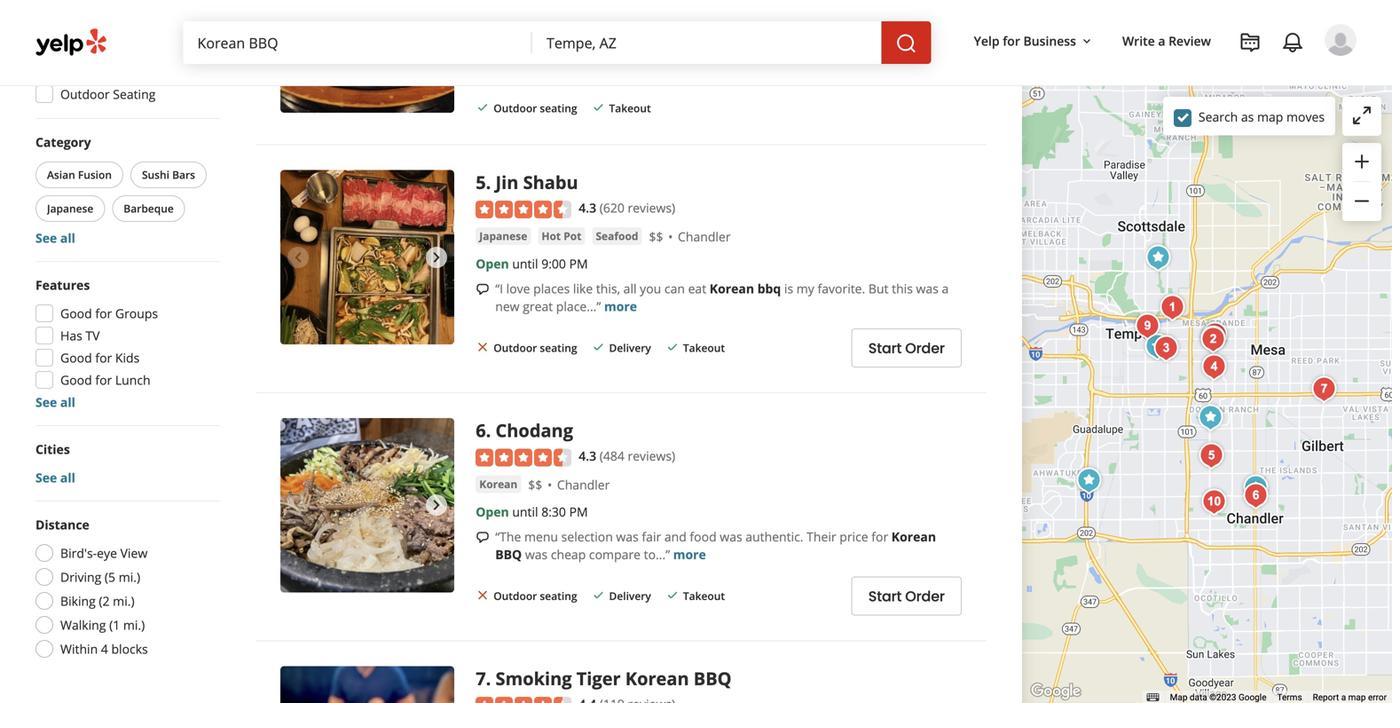 Task type: describe. For each thing, give the bounding box(es) containing it.
is my favorite. but this was a new great place..."
[[496, 280, 949, 315]]

report a map error
[[1314, 692, 1388, 703]]

map for moves
[[1258, 108, 1284, 125]]

has tv
[[60, 327, 100, 344]]

review
[[1169, 32, 1212, 49]]

. for 5
[[486, 170, 491, 195]]

"one
[[496, 49, 524, 66]]

0 vertical spatial gen korean bbq house image
[[1155, 290, 1191, 325]]

sushi
[[142, 167, 170, 182]]

&
[[119, 63, 128, 80]]

group containing category
[[32, 133, 220, 247]]

see all for category
[[36, 229, 75, 246]]

search image
[[896, 33, 918, 54]]

moves
[[1287, 108, 1325, 125]]

smoking tiger korean bbq image
[[1307, 372, 1343, 407]]

write a review link
[[1116, 25, 1219, 57]]

good for kids
[[60, 349, 140, 366]]

data
[[1190, 692, 1208, 703]]

projects image
[[1240, 32, 1262, 53]]

16 speech v2 image for 6
[[476, 530, 490, 545]]

google image
[[1027, 680, 1086, 703]]

4.4 star rating image
[[476, 697, 572, 703]]

korean inside the meals i've had. i've eaten korean bbq in la and san diego."
[[818, 49, 860, 66]]

a for report
[[1342, 692, 1347, 703]]

brave korean barbecue image
[[1149, 331, 1185, 366]]

6
[[476, 418, 486, 443]]

san
[[496, 66, 517, 83]]

and inside the meals i've had. i've eaten korean bbq in la and san diego."
[[924, 49, 946, 66]]

8:30
[[542, 503, 566, 520]]

korean button
[[476, 475, 521, 493]]

jin shabu image
[[1194, 438, 1230, 474]]

previous image
[[288, 15, 309, 36]]

breakfast
[[60, 63, 115, 80]]

map data ©2023 google
[[1171, 692, 1267, 703]]

(1
[[109, 617, 120, 633]]

features
[[36, 277, 90, 293]]

for for kids
[[95, 349, 112, 366]]

none field things to do, nail salons, plumbers
[[183, 21, 533, 64]]

walking (1 mi.)
[[60, 617, 145, 633]]

reviews) for 5 . jin shabu
[[628, 199, 676, 216]]

seating for jin shabu
[[540, 340, 577, 355]]

breakfast & brunch
[[60, 63, 173, 80]]

category
[[36, 134, 91, 150]]

this
[[892, 280, 913, 297]]

bbq inside korean bbq
[[496, 546, 522, 563]]

korean inside button
[[480, 477, 518, 491]]

(5
[[105, 569, 115, 585]]

more for korean
[[565, 66, 597, 83]]

manna bbq - mesa image
[[1197, 349, 1233, 385]]

4.3 star rating image for chodang
[[476, 449, 572, 467]]

for right price
[[872, 528, 889, 545]]

japanese for the right japanese button
[[480, 229, 528, 243]]

is
[[785, 280, 794, 297]]

great
[[523, 298, 553, 315]]

meals i've had. i've eaten korean bbq in la and san diego."
[[496, 49, 946, 83]]

walking
[[60, 617, 106, 633]]

previous image for 5
[[288, 247, 309, 268]]

3 see all from the top
[[36, 469, 75, 486]]

google
[[1239, 692, 1267, 703]]

chodang image
[[1239, 478, 1274, 514]]

previous image for 6
[[288, 495, 309, 516]]

love
[[507, 280, 530, 297]]

map
[[1171, 692, 1188, 703]]

barbeque
[[124, 201, 174, 216]]

barbeque button
[[112, 195, 185, 222]]

pm for chodang
[[570, 503, 588, 520]]

16 close v2 image for 6
[[476, 588, 490, 602]]

outdoor seating for jin
[[494, 340, 577, 355]]

1 i've from the left
[[708, 49, 728, 66]]

. for 6
[[486, 418, 491, 443]]

3 see all button from the top
[[36, 469, 75, 486]]

for for dinner
[[95, 41, 112, 58]]

search as map moves
[[1199, 108, 1325, 125]]

5
[[476, 170, 486, 195]]

write
[[1123, 32, 1156, 49]]

16 chevron down v2 image
[[1080, 34, 1095, 49]]

more link for chodang
[[674, 546, 706, 563]]

dinner
[[115, 41, 155, 58]]

0 vertical spatial more link
[[565, 66, 597, 83]]

chodang link
[[496, 418, 573, 443]]

driving (5 mi.)
[[60, 569, 140, 585]]

all up features
[[60, 229, 75, 246]]

slideshow element for 5
[[281, 170, 455, 344]]

4.3 (620 reviews)
[[579, 199, 676, 216]]

1 until from the top
[[513, 24, 538, 41]]

good for good for kids
[[60, 349, 92, 366]]

(620
[[600, 199, 625, 216]]

brunch
[[131, 63, 173, 80]]

outdoor down san
[[494, 101, 537, 115]]

japanese link
[[476, 227, 531, 245]]

jin bbq image
[[1196, 322, 1232, 357]]

peter piper pizza image
[[1141, 240, 1177, 276]]

yelp
[[974, 32, 1000, 49]]

favorite.
[[818, 280, 866, 297]]

notifications image
[[1283, 32, 1304, 53]]

delivery for jin shabu
[[609, 340, 651, 355]]

1 slideshow element from the top
[[281, 0, 455, 113]]

was right food on the bottom
[[720, 528, 743, 545]]

outdoor down "the at the bottom of the page
[[494, 588, 537, 603]]

gangnam sushi & grill image
[[1130, 308, 1166, 344]]

mi.) for biking (2 mi.)
[[113, 593, 135, 609]]

asian fusion button
[[36, 162, 123, 188]]

bird's-eye view
[[60, 545, 148, 562]]

can
[[665, 280, 685, 297]]

korean right eat
[[710, 280, 755, 297]]

outdoor down breakfast
[[60, 86, 110, 103]]

"i
[[496, 280, 503, 297]]

was inside is my favorite. but this was a new great place..."
[[917, 280, 939, 297]]

0 vertical spatial pm
[[577, 24, 595, 41]]

good for good for lunch
[[60, 372, 92, 388]]

within
[[60, 641, 98, 657]]

meals
[[670, 49, 705, 66]]

but
[[869, 280, 889, 297]]

within 4 blocks
[[60, 641, 148, 657]]

good for groups
[[60, 305, 158, 322]]

korean right the tiger
[[626, 666, 689, 691]]

16 checkmark v2 image down "one of the best korean bbq
[[592, 100, 606, 115]]

16 checkmark v2 image for 5 . jin shabu
[[592, 340, 606, 354]]

selection
[[562, 528, 613, 545]]

order for 5 . jin shabu
[[906, 338, 945, 358]]

see for category
[[36, 229, 57, 246]]

all down good for lunch
[[60, 394, 75, 411]]

food
[[690, 528, 717, 545]]

expand map image
[[1352, 105, 1373, 126]]

outdoor seating for chodang
[[494, 588, 577, 603]]

16 close v2 image for 5
[[476, 340, 490, 354]]

place..."
[[556, 298, 601, 315]]

seating for chodang
[[540, 588, 577, 603]]

good for lunch
[[60, 372, 151, 388]]

delivery for chodang
[[609, 588, 651, 603]]

"the
[[496, 528, 521, 545]]

see all button for category
[[36, 229, 75, 246]]

of
[[527, 49, 539, 66]]

good for good for dinner
[[60, 41, 92, 58]]

option group containing distance
[[30, 516, 220, 663]]

$$ for chodang
[[528, 476, 543, 493]]

the
[[542, 49, 561, 66]]

busan mart image
[[1140, 329, 1176, 364]]

sushi bars
[[142, 167, 195, 182]]

hot pot link
[[538, 227, 585, 245]]

until for jin
[[513, 255, 538, 272]]

4.3 for chodang
[[579, 448, 597, 464]]

see all for features
[[36, 394, 75, 411]]

chandler for 6 . chodang
[[557, 476, 610, 493]]

"the menu selection was fair and food was authentic. their price for
[[496, 528, 892, 545]]

hot
[[542, 229, 561, 243]]

korean bbq
[[496, 528, 937, 563]]

open until 9:00 pm
[[476, 255, 588, 272]]

this,
[[596, 280, 621, 297]]

was up compare
[[616, 528, 639, 545]]

ban chan image
[[1194, 400, 1229, 435]]

menu
[[525, 528, 558, 545]]

(484
[[600, 448, 625, 464]]

cheap
[[551, 546, 586, 563]]

1 horizontal spatial japanese button
[[476, 227, 531, 245]]

a inside is my favorite. but this was a new great place..."
[[942, 280, 949, 297]]

tv
[[86, 327, 100, 344]]



Task type: locate. For each thing, give the bounding box(es) containing it.
good
[[60, 41, 92, 58], [60, 305, 92, 322], [60, 349, 92, 366], [60, 372, 92, 388]]

1 horizontal spatial japanese
[[480, 229, 528, 243]]

0 vertical spatial map
[[1258, 108, 1284, 125]]

keyboard shortcuts image
[[1147, 693, 1160, 701]]

korean right price
[[892, 528, 937, 545]]

16 close v2 image up 7
[[476, 588, 490, 602]]

2 vertical spatial more
[[674, 546, 706, 563]]

japanese inside group
[[47, 201, 93, 216]]

1 vertical spatial mi.)
[[113, 593, 135, 609]]

$$ up "open until 8:30 pm"
[[528, 476, 543, 493]]

good down 'has tv' in the left top of the page
[[60, 349, 92, 366]]

a for write
[[1159, 32, 1166, 49]]

start for 5 . jin shabu
[[869, 338, 902, 358]]

2 reviews) from the top
[[628, 448, 676, 464]]

2 16 speech v2 image from the top
[[476, 282, 490, 296]]

0 vertical spatial next image
[[426, 15, 448, 36]]

0 horizontal spatial japanese button
[[36, 195, 105, 222]]

"i love places like this, all you can eat korean bbq
[[496, 280, 781, 297]]

1 16 speech v2 image from the top
[[476, 51, 490, 65]]

takeout down is my favorite. but this was a new great place..."
[[683, 340, 725, 355]]

mi.) right (5
[[119, 569, 140, 585]]

korean right best
[[593, 49, 637, 66]]

none field address, neighborhood, city, state or zip
[[533, 21, 882, 64]]

fusion
[[78, 167, 112, 182]]

2 start order from the top
[[869, 586, 945, 606]]

new
[[496, 298, 520, 315]]

start order for 5 . jin shabu
[[869, 338, 945, 358]]

for for lunch
[[95, 372, 112, 388]]

korean up "open until 8:30 pm"
[[480, 477, 518, 491]]

open up "i at the top of the page
[[476, 255, 509, 272]]

. left chodang
[[486, 418, 491, 443]]

korean right eaten at the top right of the page
[[818, 49, 860, 66]]

see all up features
[[36, 229, 75, 246]]

2 outdoor seating from the top
[[494, 340, 577, 355]]

korean
[[593, 49, 637, 66], [818, 49, 860, 66], [710, 280, 755, 297], [480, 477, 518, 491], [892, 528, 937, 545], [626, 666, 689, 691]]

see down cities
[[36, 469, 57, 486]]

0 horizontal spatial gen korean bbq house image
[[1155, 290, 1191, 325]]

2 vertical spatial pm
[[570, 503, 588, 520]]

4
[[101, 641, 108, 657]]

group containing cities
[[36, 440, 220, 486]]

2 vertical spatial see
[[36, 469, 57, 486]]

compare
[[589, 546, 641, 563]]

1 vertical spatial reviews)
[[628, 448, 676, 464]]

nanas kitchen image
[[1239, 470, 1274, 506]]

more link down "one of the best korean bbq
[[565, 66, 597, 83]]

1 vertical spatial order
[[906, 586, 945, 606]]

delivery down the "i love places like this, all you can eat korean bbq
[[609, 340, 651, 355]]

2 until from the top
[[513, 255, 538, 272]]

1 vertical spatial next image
[[426, 247, 448, 268]]

2 seating from the top
[[540, 340, 577, 355]]

1 vertical spatial previous image
[[288, 495, 309, 516]]

16 speech v2 image left "the at the bottom of the page
[[476, 530, 490, 545]]

japanese for the left japanese button
[[47, 201, 93, 216]]

carrabba's italian grill image
[[1072, 463, 1107, 498]]

0 horizontal spatial and
[[665, 528, 687, 545]]

1 vertical spatial 16 speech v2 image
[[476, 282, 490, 296]]

delivery
[[609, 340, 651, 355], [609, 588, 651, 603]]

4.3
[[579, 199, 597, 216], [579, 448, 597, 464]]

was cheap compare to..." more
[[522, 546, 706, 563]]

eaten
[[782, 49, 815, 66]]

2 slideshow element from the top
[[281, 170, 455, 344]]

for for business
[[1003, 32, 1021, 49]]

2 vertical spatial a
[[1342, 692, 1347, 703]]

seating down place..."
[[540, 340, 577, 355]]

next image for 6 . chodang
[[426, 495, 448, 516]]

outdoor seating down the cheap
[[494, 588, 577, 603]]

korean link
[[476, 475, 521, 493]]

takeout for 16 checkmark v2 image underneath can
[[683, 340, 725, 355]]

pm right 9:00
[[570, 255, 588, 272]]

1 horizontal spatial gen korean bbq house image
[[1197, 484, 1233, 520]]

see up features
[[36, 229, 57, 246]]

takeout down korean bbq
[[683, 588, 725, 603]]

start order link
[[852, 329, 962, 368], [852, 577, 962, 616]]

0 vertical spatial see
[[36, 229, 57, 246]]

16 checkmark v2 image up 5
[[476, 100, 490, 115]]

2 open from the top
[[476, 503, 509, 520]]

asian fusion
[[47, 167, 112, 182]]

has
[[60, 327, 82, 344]]

4.3 star rating image down 6 . chodang
[[476, 449, 572, 467]]

japanese button up the open until 9:00 pm on the left
[[476, 227, 531, 245]]

until up "love"
[[513, 255, 538, 272]]

good for dinner
[[60, 41, 155, 58]]

authentic.
[[746, 528, 804, 545]]

2 see all from the top
[[36, 394, 75, 411]]

was right this in the top right of the page
[[917, 280, 939, 297]]

2 vertical spatial until
[[513, 503, 538, 520]]

0 vertical spatial reviews)
[[628, 199, 676, 216]]

biking
[[60, 593, 96, 609]]

$$ right seafood button
[[649, 228, 664, 245]]

0 vertical spatial 16 close v2 image
[[476, 340, 490, 354]]

1 vertical spatial gen korean bbq house image
[[1197, 484, 1233, 520]]

0 vertical spatial outdoor seating
[[494, 101, 577, 115]]

japanese inside japanese link
[[480, 229, 528, 243]]

for up the tv
[[95, 305, 112, 322]]

2 start order link from the top
[[852, 577, 962, 616]]

2 horizontal spatial a
[[1342, 692, 1347, 703]]

takeout
[[100, 19, 146, 36], [609, 101, 651, 115], [683, 340, 725, 355], [683, 588, 725, 603]]

hot pot button
[[538, 227, 585, 245]]

terms link
[[1278, 692, 1303, 703]]

1 vertical spatial 16 checkmark v2 image
[[592, 588, 606, 602]]

start order link for jin shabu
[[852, 329, 962, 368]]

start order link for chodang
[[852, 577, 962, 616]]

0 vertical spatial start order link
[[852, 329, 962, 368]]

map right as
[[1258, 108, 1284, 125]]

1 start from the top
[[869, 338, 902, 358]]

2 delivery from the top
[[609, 588, 651, 603]]

see all up cities
[[36, 394, 75, 411]]

©2023
[[1210, 692, 1237, 703]]

2 vertical spatial 16 speech v2 image
[[476, 530, 490, 545]]

1 start order from the top
[[869, 338, 945, 358]]

0 vertical spatial seating
[[540, 101, 577, 115]]

0 horizontal spatial chandler
[[557, 476, 610, 493]]

like
[[573, 280, 593, 297]]

3 16 speech v2 image from the top
[[476, 530, 490, 545]]

chandler up eat
[[678, 228, 731, 245]]

group containing features
[[30, 276, 220, 411]]

all
[[60, 229, 75, 246], [624, 280, 637, 297], [60, 394, 75, 411], [60, 469, 75, 486]]

0 vertical spatial 16 speech v2 image
[[476, 51, 490, 65]]

$$ for jin shabu
[[649, 228, 664, 245]]

gen korean bbq house image up "brave korean barbecue" icon
[[1155, 290, 1191, 325]]

see up cities
[[36, 394, 57, 411]]

None field
[[183, 21, 533, 64], [533, 21, 882, 64]]

1 vertical spatial 4.3 star rating image
[[476, 449, 572, 467]]

1 vertical spatial delivery
[[609, 588, 651, 603]]

1 vertical spatial see all
[[36, 394, 75, 411]]

takeout up dinner
[[100, 19, 146, 36]]

2 start from the top
[[869, 586, 902, 606]]

previous image
[[288, 247, 309, 268], [288, 495, 309, 516]]

16 checkmark v2 image down can
[[666, 340, 680, 354]]

2 see from the top
[[36, 394, 57, 411]]

1 vertical spatial outdoor seating
[[494, 340, 577, 355]]

more down "the menu selection was fair and food was authentic. their price for
[[674, 546, 706, 563]]

kendall p. image
[[1325, 24, 1357, 56]]

seating down the cheap
[[540, 588, 577, 603]]

outdoor seating
[[494, 101, 577, 115], [494, 340, 577, 355], [494, 588, 577, 603]]

next image
[[426, 15, 448, 36], [426, 247, 448, 268], [426, 495, 448, 516]]

the stone korean tofu house image
[[1198, 317, 1233, 353]]

2 good from the top
[[60, 305, 92, 322]]

good down good for kids
[[60, 372, 92, 388]]

0 horizontal spatial map
[[1258, 108, 1284, 125]]

1 start order link from the top
[[852, 329, 962, 368]]

1 horizontal spatial more link
[[605, 298, 637, 315]]

0 vertical spatial mi.)
[[119, 569, 140, 585]]

gen korean bbq house image
[[1155, 290, 1191, 325], [1197, 484, 1233, 520]]

a right write at right top
[[1159, 32, 1166, 49]]

0 vertical spatial previous image
[[288, 247, 309, 268]]

places
[[534, 280, 570, 297]]

1 see from the top
[[36, 229, 57, 246]]

see all button up features
[[36, 229, 75, 246]]

slideshow element
[[281, 0, 455, 113], [281, 170, 455, 344], [281, 418, 455, 592]]

offers takeout
[[60, 19, 146, 36]]

for right yelp
[[1003, 32, 1021, 49]]

0 vertical spatial slideshow element
[[281, 0, 455, 113]]

0 horizontal spatial japanese
[[47, 201, 93, 216]]

gen korean bbq house image left chodang image
[[1197, 484, 1233, 520]]

16 checkmark v2 image down "to...""
[[666, 588, 680, 602]]

smoking
[[496, 666, 572, 691]]

1 vertical spatial and
[[665, 528, 687, 545]]

16 close v2 image
[[476, 340, 490, 354], [476, 588, 490, 602]]

eat
[[689, 280, 707, 297]]

2 vertical spatial see all
[[36, 469, 75, 486]]

delivery down compare
[[609, 588, 651, 603]]

3 good from the top
[[60, 349, 92, 366]]

1 vertical spatial start order
[[869, 586, 945, 606]]

until up of
[[513, 24, 538, 41]]

3 until from the top
[[513, 503, 538, 520]]

1 horizontal spatial and
[[924, 49, 946, 66]]

for up good for lunch
[[95, 349, 112, 366]]

3 see from the top
[[36, 469, 57, 486]]

1 outdoor seating from the top
[[494, 101, 577, 115]]

offers
[[60, 19, 96, 36]]

2 4.3 from the top
[[579, 448, 597, 464]]

0 vertical spatial start order
[[869, 338, 945, 358]]

address, neighborhood, city, state or zip text field
[[533, 21, 882, 64]]

1 horizontal spatial i've
[[759, 49, 779, 66]]

9:00
[[542, 255, 566, 272]]

a right the "report"
[[1342, 692, 1347, 703]]

see all down cities
[[36, 469, 75, 486]]

2 4.3 star rating image from the top
[[476, 449, 572, 467]]

2 vertical spatial .
[[486, 666, 491, 691]]

price
[[840, 528, 869, 545]]

until 10:00 pm
[[513, 24, 595, 41]]

reviews) for 6 . chodang
[[628, 448, 676, 464]]

mi.) right (1
[[123, 617, 145, 633]]

7 . smoking tiger korean bbq
[[476, 666, 732, 691]]

all left you
[[624, 280, 637, 297]]

all down cities
[[60, 469, 75, 486]]

2 order from the top
[[906, 586, 945, 606]]

to..."
[[644, 546, 670, 563]]

2 16 checkmark v2 image from the top
[[592, 588, 606, 602]]

for down good for kids
[[95, 372, 112, 388]]

1 vertical spatial see all button
[[36, 394, 75, 411]]

reviews) right the (484
[[628, 448, 676, 464]]

open for chodang
[[476, 503, 509, 520]]

0 vertical spatial 4.3
[[579, 199, 597, 216]]

start order link down price
[[852, 577, 962, 616]]

2 . from the top
[[486, 418, 491, 443]]

0 vertical spatial japanese
[[47, 201, 93, 216]]

had.
[[731, 49, 756, 66]]

1 seating from the top
[[540, 101, 577, 115]]

see all button down cities
[[36, 469, 75, 486]]

4.3 left the (484
[[579, 448, 597, 464]]

option group
[[30, 516, 220, 663]]

1 16 close v2 image from the top
[[476, 340, 490, 354]]

1 previous image from the top
[[288, 247, 309, 268]]

bars
[[172, 167, 195, 182]]

takeout for 16 checkmark v2 image under "one of the best korean bbq
[[609, 101, 651, 115]]

japanese button down asian fusion button
[[36, 195, 105, 222]]

0 vertical spatial see all button
[[36, 229, 75, 246]]

search
[[1199, 108, 1239, 125]]

see for features
[[36, 394, 57, 411]]

1 horizontal spatial chandler
[[678, 228, 731, 245]]

2 vertical spatial mi.)
[[123, 617, 145, 633]]

4.3 for jin shabu
[[579, 199, 597, 216]]

0 vertical spatial chandler
[[678, 228, 731, 245]]

and
[[924, 49, 946, 66], [665, 528, 687, 545]]

japanese down asian fusion button
[[47, 201, 93, 216]]

1 vertical spatial see
[[36, 394, 57, 411]]

for inside button
[[1003, 32, 1021, 49]]

0 vertical spatial $$
[[649, 228, 664, 245]]

takeout down "one of the best korean bbq
[[609, 101, 651, 115]]

2 vertical spatial see all button
[[36, 469, 75, 486]]

0 vertical spatial delivery
[[609, 340, 651, 355]]

0 vertical spatial start
[[869, 338, 902, 358]]

16 close v2 image up 6
[[476, 340, 490, 354]]

2 previous image from the top
[[288, 495, 309, 516]]

16 speech v2 image for 5
[[476, 282, 490, 296]]

open for jin shabu
[[476, 255, 509, 272]]

more for this,
[[605, 298, 637, 315]]

korean inside korean bbq
[[892, 528, 937, 545]]

2 see all button from the top
[[36, 394, 75, 411]]

cities
[[36, 441, 70, 458]]

seating
[[540, 101, 577, 115], [540, 340, 577, 355], [540, 588, 577, 603]]

good for good for groups
[[60, 305, 92, 322]]

map for error
[[1349, 692, 1367, 703]]

next image for 5 . jin shabu
[[426, 247, 448, 268]]

zoom out image
[[1352, 190, 1373, 212]]

16 speech v2 image left "i at the top of the page
[[476, 282, 490, 296]]

2 vertical spatial seating
[[540, 588, 577, 603]]

pm for jin shabu
[[570, 255, 588, 272]]

see all button up cities
[[36, 394, 75, 411]]

diego."
[[520, 66, 561, 83]]

start order for 6 . chodang
[[869, 586, 945, 606]]

bird's-
[[60, 545, 97, 562]]

1 vertical spatial $$
[[528, 476, 543, 493]]

japanese up the open until 9:00 pm on the left
[[480, 229, 528, 243]]

2 i've from the left
[[759, 49, 779, 66]]

seating down diego."
[[540, 101, 577, 115]]

0 vertical spatial open
[[476, 255, 509, 272]]

takeout for 16 checkmark v2 image under "to...""
[[683, 588, 725, 603]]

1 horizontal spatial a
[[1159, 32, 1166, 49]]

1 reviews) from the top
[[628, 199, 676, 216]]

more link down this,
[[605, 298, 637, 315]]

report a map error link
[[1314, 692, 1388, 703]]

see all button for features
[[36, 394, 75, 411]]

start order link down this in the top right of the page
[[852, 329, 962, 368]]

1 vertical spatial 16 close v2 image
[[476, 588, 490, 602]]

1 vertical spatial japanese
[[480, 229, 528, 243]]

chandler for 5 . jin shabu
[[678, 228, 731, 245]]

group
[[32, 133, 220, 247], [1343, 143, 1382, 221], [30, 276, 220, 411], [36, 440, 220, 486]]

16 speech v2 image left "one
[[476, 51, 490, 65]]

1 next image from the top
[[426, 15, 448, 36]]

10:00
[[542, 24, 573, 41]]

business
[[1024, 32, 1077, 49]]

4.3 star rating image
[[476, 201, 572, 218], [476, 449, 572, 467]]

outdoor down new
[[494, 340, 537, 355]]

reviews) right (620
[[628, 199, 676, 216]]

0 vertical spatial see all
[[36, 229, 75, 246]]

good up 'has tv' in the left top of the page
[[60, 305, 92, 322]]

2 vertical spatial outdoor seating
[[494, 588, 577, 603]]

chandler up 8:30
[[557, 476, 610, 493]]

for
[[1003, 32, 1021, 49], [95, 41, 112, 58], [95, 305, 112, 322], [95, 349, 112, 366], [95, 372, 112, 388], [872, 528, 889, 545]]

0 vertical spatial 4.3 star rating image
[[476, 201, 572, 218]]

outdoor seating down great
[[494, 340, 577, 355]]

0 vertical spatial until
[[513, 24, 538, 41]]

1 vertical spatial open
[[476, 503, 509, 520]]

seafood
[[596, 229, 639, 243]]

error
[[1369, 692, 1388, 703]]

more link down "the menu selection was fair and food was authentic. their price for
[[674, 546, 706, 563]]

see all button
[[36, 229, 75, 246], [36, 394, 75, 411], [36, 469, 75, 486]]

and right the fair
[[665, 528, 687, 545]]

as
[[1242, 108, 1255, 125]]

more link
[[565, 66, 597, 83], [605, 298, 637, 315], [674, 546, 706, 563]]

seafood button
[[593, 227, 642, 245]]

16 speech v2 image
[[476, 51, 490, 65], [476, 282, 490, 296], [476, 530, 490, 545]]

1 open from the top
[[476, 255, 509, 272]]

asian
[[47, 167, 75, 182]]

2 vertical spatial more link
[[674, 546, 706, 563]]

1 none field from the left
[[183, 21, 533, 64]]

2 horizontal spatial more link
[[674, 546, 706, 563]]

2 none field from the left
[[533, 21, 882, 64]]

3 slideshow element from the top
[[281, 418, 455, 592]]

pm up "one of the best korean bbq
[[577, 24, 595, 41]]

1 4.3 star rating image from the top
[[476, 201, 572, 218]]

1 horizontal spatial more
[[605, 298, 637, 315]]

for for groups
[[95, 305, 112, 322]]

terms
[[1278, 692, 1303, 703]]

2 next image from the top
[[426, 247, 448, 268]]

eye
[[97, 545, 117, 562]]

kids
[[115, 349, 140, 366]]

you
[[640, 280, 662, 297]]

order for 6 . chodang
[[906, 586, 945, 606]]

2 horizontal spatial more
[[674, 546, 706, 563]]

4.3 star rating image down 5 . jin shabu
[[476, 201, 572, 218]]

1 vertical spatial a
[[942, 280, 949, 297]]

0 vertical spatial a
[[1159, 32, 1166, 49]]

mi.) for walking (1 mi.)
[[123, 617, 145, 633]]

a right this in the top right of the page
[[942, 280, 949, 297]]

2 vertical spatial slideshow element
[[281, 418, 455, 592]]

1 vertical spatial pm
[[570, 255, 588, 272]]

map left the error
[[1349, 692, 1367, 703]]

0 vertical spatial order
[[906, 338, 945, 358]]

biking (2 mi.)
[[60, 593, 135, 609]]

outdoor seating
[[60, 86, 156, 103]]

1 horizontal spatial $$
[[649, 228, 664, 245]]

0 vertical spatial and
[[924, 49, 946, 66]]

16 checkmark v2 image
[[476, 100, 490, 115], [592, 100, 606, 115], [666, 340, 680, 354], [666, 588, 680, 602]]

1 vertical spatial map
[[1349, 692, 1367, 703]]

start for 6 . chodang
[[869, 586, 902, 606]]

1 vertical spatial japanese button
[[476, 227, 531, 245]]

0 horizontal spatial $$
[[528, 476, 543, 493]]

0 vertical spatial japanese button
[[36, 195, 105, 222]]

1 . from the top
[[486, 170, 491, 195]]

i've right 'had.'
[[759, 49, 779, 66]]

map region
[[859, 0, 1393, 703]]

1 16 checkmark v2 image from the top
[[592, 340, 606, 354]]

yelp for business button
[[967, 25, 1102, 57]]

slideshow element for 6
[[281, 418, 455, 592]]

bbq inside the meals i've had. i've eaten korean bbq in la and san diego."
[[863, 49, 889, 66]]

1 vertical spatial more
[[605, 298, 637, 315]]

0 vertical spatial more
[[565, 66, 597, 83]]

1 vertical spatial .
[[486, 418, 491, 443]]

$$
[[649, 228, 664, 245], [528, 476, 543, 493]]

1 order from the top
[[906, 338, 945, 358]]

seafood link
[[593, 227, 642, 245]]

was down "menu"
[[525, 546, 548, 563]]

outdoor seating down diego."
[[494, 101, 577, 115]]

4 good from the top
[[60, 372, 92, 388]]

0 horizontal spatial i've
[[708, 49, 728, 66]]

. up 4.4 star rating image
[[486, 666, 491, 691]]

16 checkmark v2 image
[[592, 340, 606, 354], [592, 588, 606, 602]]

1 delivery from the top
[[609, 340, 651, 355]]

0 horizontal spatial more link
[[565, 66, 597, 83]]

. left jin
[[486, 170, 491, 195]]

more link for jin shabu
[[605, 298, 637, 315]]

zoom in image
[[1352, 151, 1373, 172]]

until for chodang
[[513, 503, 538, 520]]

tiger
[[577, 666, 621, 691]]

for down offers takeout
[[95, 41, 112, 58]]

pm right 8:30
[[570, 503, 588, 520]]

more down this,
[[605, 298, 637, 315]]

driving
[[60, 569, 101, 585]]

more down "one of the best korean bbq
[[565, 66, 597, 83]]

16 checkmark v2 image for 6 . chodang
[[592, 588, 606, 602]]

4.3 star rating image for jin
[[476, 201, 572, 218]]

1 4.3 from the top
[[579, 199, 597, 216]]

1 vertical spatial 4.3
[[579, 448, 597, 464]]

lunch
[[115, 372, 151, 388]]

0 vertical spatial .
[[486, 170, 491, 195]]

16 checkmark v2 image down was cheap compare to..." more
[[592, 588, 606, 602]]

shabu
[[523, 170, 579, 195]]

2 16 close v2 image from the top
[[476, 588, 490, 602]]

good down offers
[[60, 41, 92, 58]]

1 vertical spatial start
[[869, 586, 902, 606]]

report
[[1314, 692, 1340, 703]]

until left 8:30
[[513, 503, 538, 520]]

3 next image from the top
[[426, 495, 448, 516]]

0 horizontal spatial a
[[942, 280, 949, 297]]

1 see all from the top
[[36, 229, 75, 246]]

0 horizontal spatial more
[[565, 66, 597, 83]]

tipsy chicken image
[[1196, 321, 1232, 356]]

3 . from the top
[[486, 666, 491, 691]]

user actions element
[[960, 22, 1382, 131]]

blocks
[[111, 641, 148, 657]]

6 . chodang
[[476, 418, 573, 443]]

0 vertical spatial 16 checkmark v2 image
[[592, 340, 606, 354]]

3 seating from the top
[[540, 588, 577, 603]]

1 good from the top
[[60, 41, 92, 58]]

my
[[797, 280, 815, 297]]

a
[[1159, 32, 1166, 49], [942, 280, 949, 297], [1342, 692, 1347, 703]]

4.3 left (620
[[579, 199, 597, 216]]

mi.) for driving (5 mi.)
[[119, 569, 140, 585]]

1 horizontal spatial map
[[1349, 692, 1367, 703]]

jin shabu link
[[496, 170, 579, 195]]

3 outdoor seating from the top
[[494, 588, 577, 603]]

things to do, nail salons, plumbers text field
[[183, 21, 533, 64]]

1 see all button from the top
[[36, 229, 75, 246]]

None search field
[[183, 21, 932, 64]]



Task type: vqa. For each thing, say whether or not it's contained in the screenshot.
$$$$ button
no



